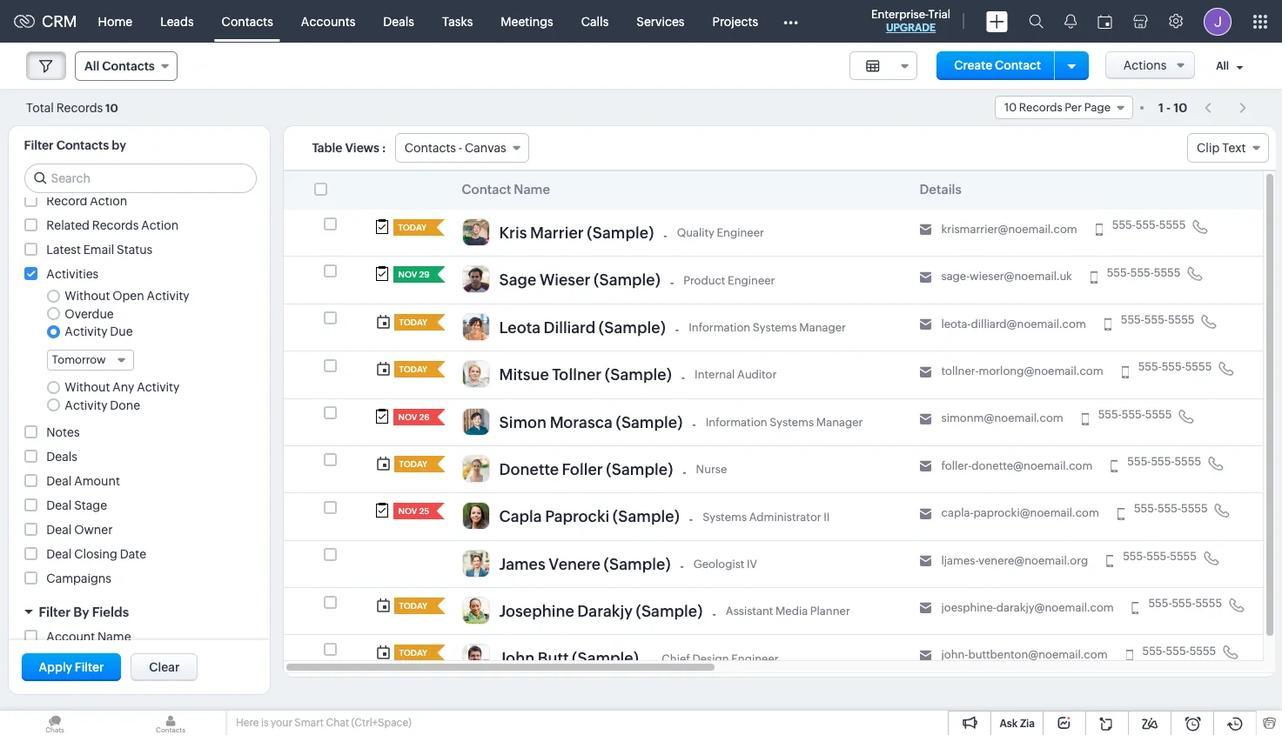 Task type: describe. For each thing, give the bounding box(es) containing it.
foller-
[[942, 460, 972, 473]]

nov 29
[[398, 270, 430, 280]]

sage
[[499, 271, 537, 289]]

table
[[312, 141, 343, 155]]

All Contacts field
[[75, 51, 177, 81]]

details
[[920, 182, 962, 197]]

without for without any activity
[[65, 381, 110, 395]]

10 for 1 - 10
[[1174, 101, 1188, 115]]

projects
[[713, 14, 759, 28]]

deal for deal owner
[[46, 523, 72, 537]]

create menu image
[[987, 11, 1008, 32]]

latest
[[46, 243, 81, 257]]

mitsue
[[499, 366, 549, 384]]

(sample) for capla paprocki (sample)
[[613, 508, 680, 526]]

leota
[[499, 318, 541, 337]]

enterprise-trial upgrade
[[872, 8, 951, 34]]

systems for leota dilliard (sample)
[[753, 321, 797, 334]]

nov 29 link
[[393, 267, 430, 283]]

notes
[[46, 426, 80, 439]]

paprocki
[[545, 508, 610, 526]]

accounts link
[[287, 0, 369, 42]]

icon_mail image for leota dilliard (sample)
[[920, 319, 932, 331]]

butt
[[538, 650, 569, 668]]

10 Records Per Page field
[[995, 96, 1134, 119]]

signals element
[[1055, 0, 1088, 43]]

0 horizontal spatial contact
[[462, 182, 512, 197]]

zia
[[1020, 718, 1035, 731]]

nov for capla
[[398, 507, 418, 517]]

icon_mail image for kris marrier (sample)
[[920, 224, 932, 236]]

contact name
[[462, 182, 550, 197]]

(sample) for kris marrier (sample)
[[587, 224, 654, 242]]

total records 10
[[26, 101, 118, 115]]

1
[[1159, 101, 1164, 115]]

james venere (sample)
[[499, 555, 671, 574]]

create menu element
[[976, 0, 1019, 42]]

all for all contacts
[[84, 59, 100, 73]]

donette@noemail.com
[[972, 460, 1093, 473]]

kris marrier (sample)
[[499, 224, 654, 242]]

1 - 10
[[1159, 101, 1188, 115]]

Contacts - Canvas field
[[395, 133, 529, 163]]

create contact
[[955, 58, 1041, 72]]

- for john butt (sample)
[[649, 655, 652, 669]]

here is your smart chat (ctrl+space)
[[236, 718, 412, 730]]

darakjy@noemail.com
[[997, 602, 1114, 615]]

calls
[[581, 14, 609, 28]]

information systems manager for leota dilliard (sample)
[[689, 321, 846, 334]]

joesphine-
[[942, 602, 997, 615]]

mitsue tollner (sample)
[[499, 366, 672, 384]]

10 inside field
[[1005, 101, 1017, 114]]

fields
[[92, 605, 129, 620]]

contacts image
[[116, 711, 226, 736]]

information for leota dilliard (sample)
[[689, 321, 751, 334]]

venere@noemail.org
[[979, 554, 1089, 567]]

john-
[[942, 649, 969, 662]]

morlong@noemail.com
[[979, 365, 1104, 378]]

leads link
[[146, 0, 208, 42]]

create contact button
[[937, 51, 1059, 80]]

kris
[[499, 224, 527, 242]]

services link
[[623, 0, 699, 42]]

total
[[26, 101, 54, 115]]

foller-donette@noemail.com
[[942, 460, 1093, 473]]

tomorrow
[[52, 354, 106, 367]]

filter inside "button"
[[75, 661, 104, 675]]

paprocki@noemail.com
[[974, 507, 1100, 520]]

contacts - canvas
[[405, 141, 506, 155]]

capla-paprocki@noemail.com
[[942, 507, 1100, 520]]

nov for sage
[[398, 270, 418, 280]]

icon_mail image for capla paprocki (sample)
[[920, 508, 932, 520]]

signals image
[[1065, 14, 1077, 29]]

name for account name
[[98, 630, 131, 644]]

record action
[[46, 194, 127, 208]]

deal stage
[[46, 499, 107, 513]]

activity right open
[[147, 289, 190, 303]]

ljames-
[[942, 554, 979, 567]]

wieser
[[540, 271, 591, 289]]

related
[[46, 219, 90, 232]]

sage wieser (sample) link
[[499, 271, 661, 294]]

nov for simon
[[398, 412, 418, 422]]

chief
[[662, 653, 690, 666]]

capla-paprocki@noemail.com link
[[942, 507, 1100, 521]]

all contacts
[[84, 59, 155, 73]]

sage-wieser@noemail.uk
[[942, 270, 1073, 283]]

josephine darakjy (sample) link
[[499, 603, 703, 626]]

is
[[261, 718, 269, 730]]

today for mitsue tollner (sample)
[[399, 365, 428, 375]]

2 vertical spatial engineer
[[732, 653, 779, 666]]

leads
[[160, 14, 194, 28]]

filter for filter by fields
[[39, 605, 71, 620]]

john-buttbenton@noemail.com
[[942, 649, 1108, 662]]

profile image
[[1204, 7, 1232, 35]]

nov 26 link
[[393, 409, 430, 425]]

tollner-morlong@noemail.com
[[942, 365, 1104, 378]]

- for capla paprocki (sample)
[[689, 513, 693, 527]]

- for leota dilliard (sample)
[[676, 323, 679, 337]]

canvas profile image image for sage wieser (sample)
[[462, 266, 490, 294]]

clip
[[1197, 141, 1220, 155]]

activity down overdue
[[65, 325, 107, 339]]

calls link
[[568, 0, 623, 42]]

services
[[637, 14, 685, 28]]

contacts link
[[208, 0, 287, 42]]

- for josephine darakjy (sample)
[[713, 608, 716, 621]]

deals link
[[369, 0, 428, 42]]

sage-
[[942, 270, 970, 283]]

records for action
[[92, 219, 139, 232]]

(sample) for john butt (sample)
[[572, 650, 639, 668]]

filter contacts by
[[24, 138, 126, 152]]

without for without open activity
[[65, 289, 110, 303]]

tasks link
[[428, 0, 487, 42]]

any
[[112, 381, 134, 395]]

calendar image
[[1098, 14, 1113, 28]]

records for 10
[[56, 101, 103, 115]]

(sample) for simon morasca (sample)
[[616, 413, 683, 431]]

(sample) for mitsue tollner (sample)
[[605, 366, 672, 384]]

Tomorrow field
[[47, 350, 134, 371]]

owner
[[74, 523, 113, 537]]

ii
[[824, 511, 830, 524]]

systems administrator ii
[[703, 511, 830, 524]]

capla paprocki (sample) link
[[499, 508, 680, 531]]

records for per
[[1019, 101, 1063, 114]]

icon_mail image for sage wieser (sample)
[[920, 272, 932, 284]]

capla
[[499, 508, 542, 526]]

actions
[[1124, 58, 1167, 72]]

simon
[[499, 413, 547, 431]]

size image
[[866, 58, 880, 74]]

manager for simon morasca (sample)
[[817, 416, 863, 429]]

10 for total records 10
[[105, 101, 118, 115]]

Clip Text field
[[1188, 133, 1269, 163]]

search image
[[1029, 14, 1044, 29]]

mitsue tollner (sample) link
[[499, 366, 672, 389]]

- for simon morasca (sample)
[[693, 418, 696, 432]]

today link for josephine darakjy (sample)
[[394, 598, 430, 615]]

simon morasca (sample)
[[499, 413, 683, 431]]

due
[[110, 325, 133, 339]]

tasks
[[442, 14, 473, 28]]

crm link
[[14, 12, 77, 30]]

james
[[499, 555, 546, 574]]

29
[[419, 270, 430, 280]]

amount
[[74, 474, 120, 488]]



Task type: vqa. For each thing, say whether or not it's contained in the screenshot.


Task type: locate. For each thing, give the bounding box(es) containing it.
canvas profile image image for james venere (sample)
[[462, 550, 490, 578]]

activity right any
[[137, 381, 180, 395]]

wieser@noemail.uk
[[970, 270, 1073, 283]]

4 canvas profile image image from the top
[[462, 361, 490, 388]]

icon_mail image for james venere (sample)
[[920, 556, 932, 568]]

information down internal auditor
[[706, 416, 768, 429]]

text
[[1223, 141, 1247, 155]]

filter inside dropdown button
[[39, 605, 71, 620]]

ask zia
[[1000, 718, 1035, 731]]

icon_mail image for josephine darakjy (sample)
[[920, 603, 932, 615]]

1 nov from the top
[[398, 270, 418, 280]]

systems for simon morasca (sample)
[[770, 416, 814, 429]]

contacts left by
[[56, 138, 109, 152]]

product
[[684, 274, 726, 287]]

john butt (sample) link
[[499, 650, 639, 673]]

josephine
[[499, 603, 575, 621]]

nov inside the nov 26 link
[[398, 412, 418, 422]]

icon_mail image left simonm@noemail.com link
[[920, 414, 932, 426]]

enterprise-
[[872, 8, 929, 21]]

nov 25
[[398, 507, 430, 517]]

- for james venere (sample)
[[681, 560, 684, 574]]

manager
[[800, 321, 846, 334], [817, 416, 863, 429]]

canvas profile image image left josephine
[[462, 597, 490, 625]]

canvas profile image image for josephine darakjy (sample)
[[462, 597, 490, 625]]

deal for deal amount
[[46, 474, 72, 488]]

3 nov from the top
[[398, 507, 418, 517]]

engineer right product
[[728, 274, 775, 287]]

chats image
[[0, 711, 110, 736]]

your
[[271, 718, 293, 730]]

0 vertical spatial filter
[[24, 138, 54, 152]]

1 horizontal spatial all
[[1217, 60, 1230, 72]]

(ctrl+space)
[[351, 718, 412, 730]]

1 vertical spatial without
[[65, 381, 110, 395]]

10 down create contact button
[[1005, 101, 1017, 114]]

nurse
[[696, 463, 727, 476]]

all up total records 10
[[84, 59, 100, 73]]

krismarrier@noemail.com
[[942, 223, 1078, 236]]

icon_mail image for simon morasca (sample)
[[920, 414, 932, 426]]

- inside the contacts - canvas field
[[459, 141, 462, 155]]

by
[[73, 605, 89, 620]]

0 vertical spatial nov
[[398, 270, 418, 280]]

deal closing date
[[46, 547, 146, 561]]

1 vertical spatial filter
[[39, 605, 71, 620]]

- for sage wieser (sample)
[[670, 276, 674, 290]]

systems up auditor
[[753, 321, 797, 334]]

(sample) right 'dilliard' on the top left of the page
[[599, 318, 666, 337]]

None field
[[849, 51, 917, 80]]

1 vertical spatial contact
[[462, 182, 512, 197]]

leota-
[[942, 318, 971, 331]]

icon_mail image left capla-
[[920, 508, 932, 520]]

crm
[[42, 12, 77, 30]]

(sample) right paprocki
[[613, 508, 680, 526]]

canvas profile image image for simon morasca (sample)
[[462, 408, 490, 436]]

darakjy
[[578, 603, 633, 621]]

open
[[112, 289, 144, 303]]

6 icon_mail image from the top
[[920, 461, 932, 473]]

canvas
[[465, 141, 506, 155]]

9 canvas profile image image from the top
[[462, 597, 490, 625]]

canvas profile image image
[[462, 219, 490, 246], [462, 266, 490, 294], [462, 313, 490, 341], [462, 361, 490, 388], [462, 408, 490, 436], [462, 455, 490, 483], [462, 503, 490, 531], [462, 550, 490, 578], [462, 597, 490, 625], [462, 645, 490, 673]]

(sample) inside 'link'
[[572, 650, 639, 668]]

venere
[[549, 555, 601, 574]]

simonm@noemail.com link
[[942, 412, 1064, 426]]

(sample) for josephine darakjy (sample)
[[636, 603, 703, 621]]

icon_mail image left sage-
[[920, 272, 932, 284]]

7 icon_mail image from the top
[[920, 508, 932, 520]]

contact down canvas
[[462, 182, 512, 197]]

0 vertical spatial systems
[[753, 321, 797, 334]]

contacts right ':'
[[405, 141, 456, 155]]

filter for filter contacts by
[[24, 138, 54, 152]]

records up latest email status
[[92, 219, 139, 232]]

icon_mail image left tollner-
[[920, 366, 932, 378]]

1 vertical spatial name
[[98, 630, 131, 644]]

10 up by
[[105, 101, 118, 115]]

closing
[[74, 547, 117, 561]]

here
[[236, 718, 259, 730]]

-
[[1167, 101, 1171, 115], [459, 141, 462, 155], [664, 229, 668, 243], [670, 276, 674, 290], [676, 323, 679, 337], [682, 371, 685, 385], [693, 418, 696, 432], [683, 465, 687, 479], [689, 513, 693, 527], [681, 560, 684, 574], [713, 608, 716, 621], [649, 655, 652, 669]]

0 vertical spatial contact
[[995, 58, 1041, 72]]

donette foller (sample) link
[[499, 461, 673, 483]]

engineer right design
[[732, 653, 779, 666]]

0 vertical spatial name
[[514, 182, 550, 197]]

10 inside total records 10
[[105, 101, 118, 115]]

home link
[[84, 0, 146, 42]]

without up overdue
[[65, 289, 110, 303]]

canvas profile image image for john butt (sample)
[[462, 645, 490, 673]]

4 icon_mail image from the top
[[920, 366, 932, 378]]

(sample) for donette foller (sample)
[[606, 461, 673, 479]]

systems down auditor
[[770, 416, 814, 429]]

icon_mail image left joesphine-
[[920, 603, 932, 615]]

navigation
[[1197, 95, 1257, 120]]

planner
[[810, 605, 851, 618]]

canvas profile image image for capla paprocki (sample)
[[462, 503, 490, 531]]

0 vertical spatial information
[[689, 321, 751, 334]]

contacts right leads link
[[222, 14, 273, 28]]

1 vertical spatial nov
[[398, 412, 418, 422]]

name up kris
[[514, 182, 550, 197]]

(sample) up chief in the bottom right of the page
[[636, 603, 703, 621]]

geologist iv
[[694, 558, 758, 571]]

krismarrier@noemail.com link
[[942, 223, 1078, 237]]

deals down notes on the bottom left of the page
[[46, 450, 77, 464]]

contacts inside field
[[102, 59, 155, 73]]

1 horizontal spatial action
[[141, 219, 179, 232]]

- for mitsue tollner (sample)
[[682, 371, 685, 385]]

0 horizontal spatial name
[[98, 630, 131, 644]]

stage
[[74, 499, 107, 513]]

manager for leota dilliard (sample)
[[800, 321, 846, 334]]

donette
[[499, 461, 559, 479]]

joesphine-darakjy@noemail.com
[[942, 602, 1114, 615]]

canvas profile image image left leota
[[462, 313, 490, 341]]

1 vertical spatial information
[[706, 416, 768, 429]]

4 deal from the top
[[46, 547, 72, 561]]

2 vertical spatial nov
[[398, 507, 418, 517]]

1 without from the top
[[65, 289, 110, 303]]

related records action
[[46, 219, 179, 232]]

(sample) right wieser
[[594, 271, 661, 289]]

1 deal from the top
[[46, 474, 72, 488]]

2 vertical spatial filter
[[75, 661, 104, 675]]

Search text field
[[25, 165, 256, 192]]

filter down total
[[24, 138, 54, 152]]

1 horizontal spatial 10
[[1005, 101, 1017, 114]]

filter by fields button
[[8, 597, 270, 628]]

25
[[419, 507, 430, 517]]

without any activity
[[65, 381, 180, 395]]

tollner-morlong@noemail.com link
[[942, 365, 1104, 379]]

1 icon_mail image from the top
[[920, 224, 932, 236]]

0 vertical spatial without
[[65, 289, 110, 303]]

administrator
[[749, 511, 822, 524]]

engineer for kris marrier (sample)
[[717, 227, 764, 240]]

records inside field
[[1019, 101, 1063, 114]]

icon_mail image down details
[[920, 224, 932, 236]]

systems
[[753, 321, 797, 334], [770, 416, 814, 429], [703, 511, 747, 524]]

0 vertical spatial action
[[90, 194, 127, 208]]

by
[[112, 138, 126, 152]]

engineer for sage wieser (sample)
[[728, 274, 775, 287]]

clear
[[149, 661, 180, 675]]

today for kris marrier (sample)
[[398, 223, 427, 232]]

canvas profile image image left mitsue
[[462, 361, 490, 388]]

latest email status
[[46, 243, 153, 257]]

(sample) for sage wieser (sample)
[[594, 271, 661, 289]]

canvas profile image image left james
[[462, 550, 490, 578]]

canvas profile image image left simon on the bottom left of the page
[[462, 408, 490, 436]]

all inside field
[[84, 59, 100, 73]]

0 horizontal spatial action
[[90, 194, 127, 208]]

leota dilliard (sample)
[[499, 318, 666, 337]]

information systems manager down auditor
[[706, 416, 863, 429]]

deal down deal stage at the left
[[46, 523, 72, 537]]

(sample) right the 'foller'
[[606, 461, 673, 479]]

deal owner
[[46, 523, 113, 537]]

(sample) up sage wieser (sample)
[[587, 224, 654, 242]]

1 vertical spatial manager
[[817, 416, 863, 429]]

deals
[[383, 14, 414, 28], [46, 450, 77, 464]]

2 deal from the top
[[46, 499, 72, 513]]

ljames-venere@noemail.org link
[[942, 554, 1089, 568]]

without
[[65, 289, 110, 303], [65, 381, 110, 395]]

records left per
[[1019, 101, 1063, 114]]

today link for mitsue tollner (sample)
[[394, 361, 430, 378]]

icon_mail image
[[920, 224, 932, 236], [920, 272, 932, 284], [920, 319, 932, 331], [920, 366, 932, 378], [920, 414, 932, 426], [920, 461, 932, 473], [920, 508, 932, 520], [920, 556, 932, 568], [920, 603, 932, 615], [920, 650, 932, 662]]

today for josephine darakjy (sample)
[[399, 602, 428, 611]]

(sample) right tollner
[[605, 366, 672, 384]]

sage wieser (sample)
[[499, 271, 661, 289]]

all down profile element
[[1217, 60, 1230, 72]]

today link for donette foller (sample)
[[394, 456, 430, 473]]

today for leota dilliard (sample)
[[399, 318, 428, 327]]

icon_mail image for mitsue tollner (sample)
[[920, 366, 932, 378]]

(sample) up the darakjy
[[604, 555, 671, 574]]

all for all
[[1217, 60, 1230, 72]]

today for john butt (sample)
[[399, 649, 428, 659]]

search element
[[1019, 0, 1055, 43]]

name down "fields" at the left bottom of page
[[98, 630, 131, 644]]

2 vertical spatial systems
[[703, 511, 747, 524]]

nov inside nov 29 link
[[398, 270, 418, 280]]

nov inside 'nov 25' link
[[398, 507, 418, 517]]

0 horizontal spatial all
[[84, 59, 100, 73]]

2 nov from the top
[[398, 412, 418, 422]]

(sample) for james venere (sample)
[[604, 555, 671, 574]]

email
[[83, 243, 114, 257]]

1 horizontal spatial contact
[[995, 58, 1041, 72]]

1 vertical spatial systems
[[770, 416, 814, 429]]

page
[[1085, 101, 1111, 114]]

capla-
[[942, 507, 974, 520]]

2 horizontal spatial 10
[[1174, 101, 1188, 115]]

leota dilliard (sample) link
[[499, 318, 666, 341]]

nov left 26
[[398, 412, 418, 422]]

tollner-
[[942, 365, 979, 378]]

2 without from the top
[[65, 381, 110, 395]]

records up filter contacts by
[[56, 101, 103, 115]]

information for simon morasca (sample)
[[706, 416, 768, 429]]

action up status
[[141, 219, 179, 232]]

canvas profile image image left kris
[[462, 219, 490, 246]]

1 vertical spatial information systems manager
[[706, 416, 863, 429]]

activity due
[[65, 325, 133, 339]]

- for donette foller (sample)
[[683, 465, 687, 479]]

deal up campaigns
[[46, 547, 72, 561]]

contacts inside field
[[405, 141, 456, 155]]

8 canvas profile image image from the top
[[462, 550, 490, 578]]

information up internal at the right of page
[[689, 321, 751, 334]]

meetings link
[[487, 0, 568, 42]]

3 canvas profile image image from the top
[[462, 313, 490, 341]]

8 icon_mail image from the top
[[920, 556, 932, 568]]

information systems manager for simon morasca (sample)
[[706, 416, 863, 429]]

systems up geologist iv
[[703, 511, 747, 524]]

status
[[117, 243, 153, 257]]

2 icon_mail image from the top
[[920, 272, 932, 284]]

icon_mail image left the ljames-
[[920, 556, 932, 568]]

filter by fields
[[39, 605, 129, 620]]

activity
[[147, 289, 190, 303], [65, 325, 107, 339], [137, 381, 180, 395], [65, 399, 107, 413]]

views
[[345, 141, 380, 155]]

(sample) for leota dilliard (sample)
[[599, 318, 666, 337]]

action
[[90, 194, 127, 208], [141, 219, 179, 232]]

icon_mail image left the leota-
[[920, 319, 932, 331]]

apply filter
[[39, 661, 104, 675]]

(sample) down josephine darakjy (sample) "link" at bottom
[[572, 650, 639, 668]]

smart
[[295, 718, 324, 730]]

10 canvas profile image image from the top
[[462, 645, 490, 673]]

today link for leota dilliard (sample)
[[394, 314, 430, 331]]

create
[[955, 58, 993, 72]]

auditor
[[738, 369, 777, 382]]

canvas profile image image left sage
[[462, 266, 490, 294]]

deal left stage in the bottom of the page
[[46, 499, 72, 513]]

canvas profile image image left donette
[[462, 455, 490, 483]]

media
[[776, 605, 808, 618]]

ask
[[1000, 718, 1018, 731]]

marrier
[[530, 224, 584, 242]]

1 vertical spatial action
[[141, 219, 179, 232]]

engineer right quality
[[717, 227, 764, 240]]

deal up deal stage at the left
[[46, 474, 72, 488]]

today link for john butt (sample)
[[394, 646, 430, 662]]

7 canvas profile image image from the top
[[462, 503, 490, 531]]

26
[[419, 412, 430, 422]]

icon_mobile image
[[1096, 224, 1103, 236], [1091, 272, 1098, 284], [1105, 319, 1112, 331], [1122, 366, 1129, 378], [1082, 414, 1089, 426], [1111, 461, 1118, 473], [1118, 508, 1125, 520], [1107, 556, 1114, 568], [1132, 603, 1139, 615], [1126, 650, 1133, 662]]

6 canvas profile image image from the top
[[462, 455, 490, 483]]

5 canvas profile image image from the top
[[462, 408, 490, 436]]

name for contact name
[[514, 182, 550, 197]]

3 icon_mail image from the top
[[920, 319, 932, 331]]

3 deal from the top
[[46, 523, 72, 537]]

icon_mail image for donette foller (sample)
[[920, 461, 932, 473]]

account name
[[46, 630, 131, 644]]

canvas profile image image for mitsue tollner (sample)
[[462, 361, 490, 388]]

without up activity done
[[65, 381, 110, 395]]

campaigns
[[46, 572, 111, 586]]

canvas profile image image left john
[[462, 645, 490, 673]]

simonm@noemail.com
[[942, 412, 1064, 425]]

information
[[689, 321, 751, 334], [706, 416, 768, 429]]

icon_mail image left foller-
[[920, 461, 932, 473]]

10 icon_mail image from the top
[[920, 650, 932, 662]]

information systems manager up auditor
[[689, 321, 846, 334]]

leota-dilliard@noemail.com link
[[942, 318, 1087, 331]]

contact right create
[[995, 58, 1041, 72]]

9 icon_mail image from the top
[[920, 603, 932, 615]]

today for donette foller (sample)
[[399, 460, 428, 469]]

filter left by
[[39, 605, 71, 620]]

- for kris marrier (sample)
[[664, 229, 668, 243]]

activity up notes on the bottom left of the page
[[65, 399, 107, 413]]

nov left 29
[[398, 270, 418, 280]]

icon_mail image left john-
[[920, 650, 932, 662]]

1 vertical spatial deals
[[46, 450, 77, 464]]

1 horizontal spatial deals
[[383, 14, 414, 28]]

0 horizontal spatial 10
[[105, 101, 118, 115]]

1 horizontal spatial name
[[514, 182, 550, 197]]

projects link
[[699, 0, 772, 42]]

today link for kris marrier (sample)
[[393, 219, 429, 236]]

0 horizontal spatial deals
[[46, 450, 77, 464]]

contacts down home link
[[102, 59, 155, 73]]

canvas profile image image left capla on the left of the page
[[462, 503, 490, 531]]

0 vertical spatial manager
[[800, 321, 846, 334]]

5 icon_mail image from the top
[[920, 414, 932, 426]]

deal for deal closing date
[[46, 547, 72, 561]]

contact inside button
[[995, 58, 1041, 72]]

1 canvas profile image image from the top
[[462, 219, 490, 246]]

0 vertical spatial deals
[[383, 14, 414, 28]]

2 canvas profile image image from the top
[[462, 266, 490, 294]]

canvas profile image image for donette foller (sample)
[[462, 455, 490, 483]]

canvas profile image image for kris marrier (sample)
[[462, 219, 490, 246]]

profile element
[[1194, 0, 1243, 42]]

canvas profile image image for leota dilliard (sample)
[[462, 313, 490, 341]]

nov left '25'
[[398, 507, 418, 517]]

Other Modules field
[[772, 7, 810, 35]]

trial
[[929, 8, 951, 21]]

home
[[98, 14, 132, 28]]

deals left tasks
[[383, 14, 414, 28]]

(sample) right morasca
[[616, 413, 683, 431]]

icon_mail image for john butt (sample)
[[920, 650, 932, 662]]

filter down account name
[[75, 661, 104, 675]]

1 vertical spatial engineer
[[728, 274, 775, 287]]

action up related records action
[[90, 194, 127, 208]]

555-
[[1113, 219, 1136, 232], [1136, 219, 1160, 232], [1107, 266, 1131, 279], [1131, 266, 1154, 279], [1121, 313, 1145, 326], [1145, 313, 1168, 326], [1139, 361, 1162, 374], [1162, 361, 1186, 374], [1099, 408, 1122, 421], [1122, 408, 1146, 421], [1128, 455, 1152, 468], [1152, 455, 1175, 468], [1135, 503, 1158, 516], [1158, 503, 1182, 516], [1123, 550, 1147, 563], [1147, 550, 1171, 563], [1149, 597, 1172, 611], [1172, 597, 1196, 611], [1143, 645, 1166, 658], [1166, 645, 1190, 658]]

0 vertical spatial engineer
[[717, 227, 764, 240]]

10 right 1
[[1174, 101, 1188, 115]]

deal for deal stage
[[46, 499, 72, 513]]

0 vertical spatial information systems manager
[[689, 321, 846, 334]]



